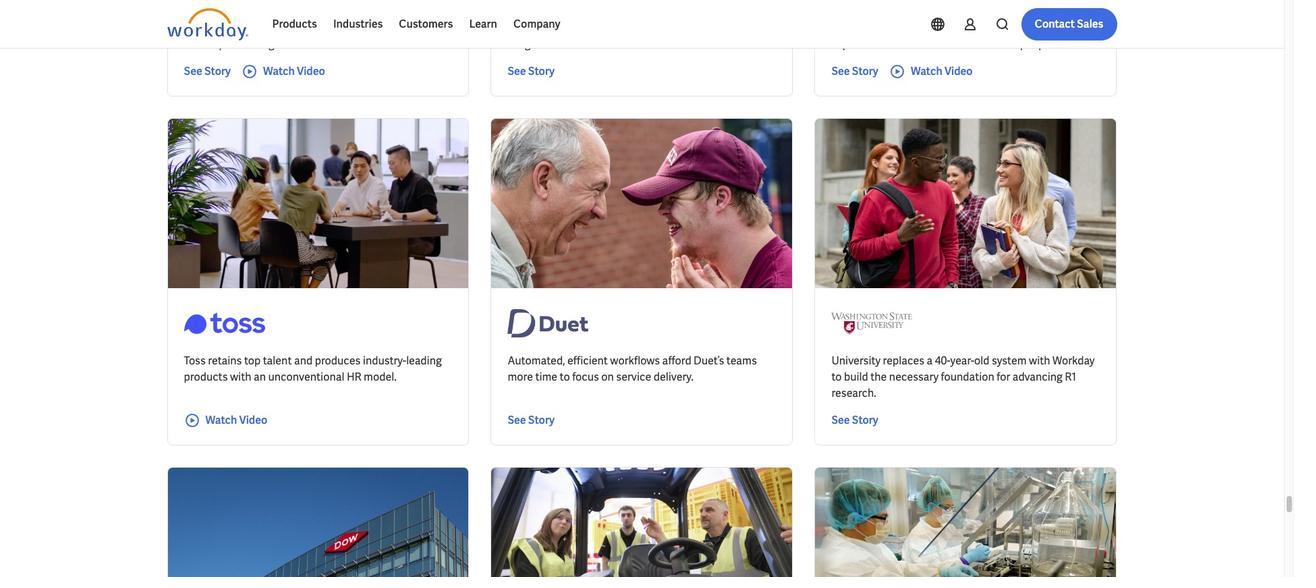 Task type: describe. For each thing, give the bounding box(es) containing it.
outcome
[[374, 15, 415, 27]]

for inside bill gosling outsourcing gains greater visibility and insight with a unified data core for finance and hr.
[[660, 37, 673, 52]]

all
[[552, 15, 564, 27]]

automated, efficient workflows afford duet's teams more time to focus on service delivery.
[[508, 354, 757, 384]]

needs
[[962, 37, 992, 52]]

replaces
[[883, 354, 925, 368]]

story for see story link under more
[[528, 413, 555, 428]]

learn button
[[461, 8, 506, 41]]

topic button
[[167, 7, 228, 34]]

afford
[[663, 354, 692, 368]]

industries button
[[325, 8, 391, 41]]

washington state university image
[[832, 305, 913, 342]]

with inside the toss retains top talent and produces industry-leading products with an unconventional hr model.
[[230, 370, 251, 384]]

sales
[[1078, 17, 1104, 31]]

business
[[334, 15, 373, 27]]

watch video down an
[[206, 413, 268, 428]]

teams
[[727, 354, 757, 368]]

profitable
[[219, 37, 266, 52]]

products button
[[264, 8, 325, 41]]

deliver
[[184, 37, 217, 52]]

core
[[636, 37, 657, 52]]

see story for see story link below "gosling"
[[508, 64, 555, 79]]

visibility
[[694, 21, 734, 35]]

kainos
[[184, 21, 217, 35]]

industry button
[[239, 7, 312, 34]]

40-
[[935, 354, 951, 368]]

the inside real-time feedback empowered trustpilot to build experiences that meet the needs of its people.
[[944, 37, 960, 52]]

gains inside kainos gains the insight to make smarter decisions and deliver profitable growth.
[[220, 21, 246, 35]]

to inside university replaces a 40-year-old system with workday to build the necessary foundation for advancing r1 research.
[[832, 370, 842, 384]]

make
[[315, 21, 341, 35]]

workday
[[1053, 354, 1095, 368]]

of
[[994, 37, 1004, 52]]

and down visibility
[[714, 37, 733, 52]]

story for see story link below experiences
[[852, 64, 879, 79]]

industry
[[249, 15, 285, 27]]

advancing
[[1013, 370, 1063, 384]]

necessary
[[890, 370, 939, 384]]

kainos gains the insight to make smarter decisions and deliver profitable growth.
[[184, 21, 452, 52]]

meet
[[916, 37, 941, 52]]

smarter
[[344, 21, 382, 35]]

its
[[1006, 37, 1018, 52]]

see story link down deliver
[[184, 64, 231, 80]]

empowered
[[928, 21, 986, 35]]

gains inside bill gosling outsourcing gains greater visibility and insight with a unified data core for finance and hr.
[[628, 21, 654, 35]]

see for see story link under more
[[508, 413, 526, 428]]

more button
[[452, 7, 513, 34]]

university
[[832, 354, 881, 368]]

real-time feedback empowered trustpilot to build experiences that meet the needs of its people.
[[832, 21, 1074, 52]]

on
[[602, 370, 614, 384]]

business outcome
[[334, 15, 415, 27]]

r1
[[1065, 370, 1077, 384]]

see story for see story link below experiences
[[832, 64, 879, 79]]

Search Customer Stories text field
[[926, 9, 1091, 32]]

customers
[[399, 17, 453, 31]]

customers button
[[391, 8, 461, 41]]

system
[[992, 354, 1027, 368]]

clear all button
[[524, 7, 568, 34]]

insight inside kainos gains the insight to make smarter decisions and deliver profitable growth.
[[266, 21, 300, 35]]

business outcome button
[[323, 7, 442, 34]]

duet's
[[694, 354, 725, 368]]

automated,
[[508, 354, 565, 368]]

and up hr.
[[736, 21, 754, 35]]

unified
[[576, 37, 609, 52]]

contact sales link
[[1022, 8, 1118, 41]]

data
[[612, 37, 633, 52]]

company button
[[506, 8, 569, 41]]

old
[[975, 354, 990, 368]]

with inside university replaces a 40-year-old system with workday to build the necessary foundation for advancing r1 research.
[[1029, 354, 1051, 368]]

see story link down "gosling"
[[508, 64, 555, 80]]

top
[[244, 354, 261, 368]]

unconventional
[[268, 370, 345, 384]]

see story for see story link below deliver
[[184, 64, 231, 79]]

products
[[272, 17, 317, 31]]

to inside real-time feedback empowered trustpilot to build experiences that meet the needs of its people.
[[1037, 21, 1047, 35]]

see story for see story link under research.
[[832, 413, 879, 428]]

model.
[[364, 370, 397, 384]]

contact sales
[[1035, 17, 1104, 31]]

bill
[[508, 21, 523, 35]]

0 horizontal spatial video
[[239, 413, 268, 428]]

watch video for needs
[[911, 64, 973, 79]]

growth.
[[269, 37, 306, 52]]

a inside bill gosling outsourcing gains greater visibility and insight with a unified data core for finance and hr.
[[567, 37, 573, 52]]

toss retains top talent and produces industry-leading products with an unconventional hr model.
[[184, 354, 442, 384]]

learn
[[469, 17, 497, 31]]

clear
[[528, 15, 550, 27]]

finance
[[676, 37, 712, 52]]

industries
[[333, 17, 383, 31]]

efficient
[[568, 354, 608, 368]]

real-
[[832, 21, 856, 35]]

research.
[[832, 386, 877, 401]]

video for needs
[[945, 64, 973, 79]]



Task type: vqa. For each thing, say whether or not it's contained in the screenshot.
watch video link
yes



Task type: locate. For each thing, give the bounding box(es) containing it.
time
[[856, 21, 879, 35], [536, 370, 558, 384]]

time inside real-time feedback empowered trustpilot to build experiences that meet the needs of its people.
[[856, 21, 879, 35]]

1 gains from the left
[[220, 21, 246, 35]]

0 vertical spatial with
[[544, 37, 565, 52]]

build
[[1050, 21, 1074, 35], [844, 370, 869, 384]]

1 horizontal spatial for
[[997, 370, 1011, 384]]

story for see story link below "gosling"
[[528, 64, 555, 79]]

retains
[[208, 354, 242, 368]]

with inside bill gosling outsourcing gains greater visibility and insight with a unified data core for finance and hr.
[[544, 37, 565, 52]]

story down research.
[[852, 413, 879, 428]]

2 horizontal spatial with
[[1029, 354, 1051, 368]]

story down deliver
[[204, 64, 231, 79]]

with left an
[[230, 370, 251, 384]]

story down more
[[528, 413, 555, 428]]

and
[[433, 21, 452, 35], [736, 21, 754, 35], [714, 37, 733, 52], [294, 354, 313, 368]]

watch video link for the
[[890, 64, 973, 80]]

0 vertical spatial time
[[856, 21, 879, 35]]

insight
[[266, 21, 300, 35], [508, 37, 541, 52]]

see for see story link below deliver
[[184, 64, 202, 79]]

to up people.
[[1037, 21, 1047, 35]]

see
[[184, 64, 202, 79], [508, 64, 526, 79], [832, 64, 850, 79], [508, 413, 526, 428], [832, 413, 850, 428]]

contact
[[1035, 17, 1075, 31]]

see down deliver
[[184, 64, 202, 79]]

a
[[567, 37, 573, 52], [927, 354, 933, 368]]

kainos image
[[184, 0, 265, 10]]

and inside the toss retains top talent and produces industry-leading products with an unconventional hr model.
[[294, 354, 313, 368]]

a left 40-
[[927, 354, 933, 368]]

bill gosling outsourcing gains greater visibility and insight with a unified data core for finance and hr.
[[508, 21, 754, 52]]

story for see story link under research.
[[852, 413, 879, 428]]

1 horizontal spatial a
[[927, 354, 933, 368]]

0 horizontal spatial watch
[[206, 413, 237, 428]]

gains
[[220, 21, 246, 35], [628, 21, 654, 35]]

see story link down more
[[508, 413, 555, 429]]

watch for profitable
[[263, 64, 295, 79]]

1 vertical spatial for
[[997, 370, 1011, 384]]

0 horizontal spatial build
[[844, 370, 869, 384]]

to left focus on the left bottom
[[560, 370, 570, 384]]

trustpilot
[[988, 21, 1035, 35]]

watch for the
[[911, 64, 943, 79]]

watch down growth.
[[263, 64, 295, 79]]

watch video down growth.
[[263, 64, 325, 79]]

1 vertical spatial build
[[844, 370, 869, 384]]

go to the homepage image
[[167, 8, 248, 41]]

1 horizontal spatial the
[[871, 370, 887, 384]]

see down bill
[[508, 64, 526, 79]]

workflows
[[610, 354, 660, 368]]

to left make
[[302, 21, 312, 35]]

and up unconventional
[[294, 354, 313, 368]]

service
[[617, 370, 652, 384]]

time inside automated, efficient workflows afford duet's teams more time to focus on service delivery.
[[536, 370, 558, 384]]

focus
[[573, 370, 599, 384]]

time down automated,
[[536, 370, 558, 384]]

hr.
[[735, 37, 752, 52]]

see story down research.
[[832, 413, 879, 428]]

1 vertical spatial with
[[1029, 354, 1051, 368]]

gosling
[[525, 21, 562, 35]]

for inside university replaces a 40-year-old system with workday to build the necessary foundation for advancing r1 research.
[[997, 370, 1011, 384]]

0 horizontal spatial gains
[[220, 21, 246, 35]]

0 vertical spatial the
[[248, 21, 264, 35]]

watch video link down growth.
[[242, 64, 325, 80]]

0 horizontal spatial the
[[248, 21, 264, 35]]

and left the more at left top
[[433, 21, 452, 35]]

see down research.
[[832, 413, 850, 428]]

see story for see story link under more
[[508, 413, 555, 428]]

gains up core
[[628, 21, 654, 35]]

video for growth.
[[297, 64, 325, 79]]

see story down "gosling"
[[508, 64, 555, 79]]

see down more
[[508, 413, 526, 428]]

leading
[[406, 354, 442, 368]]

watch video link down meet
[[890, 64, 973, 80]]

0 vertical spatial insight
[[266, 21, 300, 35]]

feedback
[[881, 21, 926, 35]]

see down experiences
[[832, 64, 850, 79]]

insight up growth.
[[266, 21, 300, 35]]

build inside real-time feedback empowered trustpilot to build experiences that meet the needs of its people.
[[1050, 21, 1074, 35]]

watch down meet
[[911, 64, 943, 79]]

gains up profitable on the top left
[[220, 21, 246, 35]]

2 horizontal spatial the
[[944, 37, 960, 52]]

hr
[[347, 370, 362, 384]]

toss
[[184, 354, 206, 368]]

toss (viva republica ltd) image
[[184, 305, 265, 342]]

watch down products
[[206, 413, 237, 428]]

1 horizontal spatial with
[[544, 37, 565, 52]]

watch video for growth.
[[263, 64, 325, 79]]

the down university
[[871, 370, 887, 384]]

the inside kainos gains the insight to make smarter decisions and deliver profitable growth.
[[248, 21, 264, 35]]

see for see story link below experiences
[[832, 64, 850, 79]]

insight inside bill gosling outsourcing gains greater visibility and insight with a unified data core for finance and hr.
[[508, 37, 541, 52]]

0 horizontal spatial a
[[567, 37, 573, 52]]

1 horizontal spatial gains
[[628, 21, 654, 35]]

see story down deliver
[[184, 64, 231, 79]]

with down "gosling"
[[544, 37, 565, 52]]

foundation
[[941, 370, 995, 384]]

that
[[893, 37, 914, 52]]

insight down bill
[[508, 37, 541, 52]]

to inside automated, efficient workflows afford duet's teams more time to focus on service delivery.
[[560, 370, 570, 384]]

watch
[[263, 64, 295, 79], [911, 64, 943, 79], [206, 413, 237, 428]]

time up experiences
[[856, 21, 879, 35]]

clear all
[[528, 15, 564, 27]]

see for see story link under research.
[[832, 413, 850, 428]]

university replaces a 40-year-old system with workday to build the necessary foundation for advancing r1 research.
[[832, 354, 1095, 401]]

see for see story link below "gosling"
[[508, 64, 526, 79]]

1 vertical spatial a
[[927, 354, 933, 368]]

build inside university replaces a 40-year-old system with workday to build the necessary foundation for advancing r1 research.
[[844, 370, 869, 384]]

experiences
[[832, 37, 891, 52]]

decisions
[[384, 21, 431, 35]]

with up advancing
[[1029, 354, 1051, 368]]

1 vertical spatial the
[[944, 37, 960, 52]]

delivery.
[[654, 370, 694, 384]]

and inside kainos gains the insight to make smarter decisions and deliver profitable growth.
[[433, 21, 452, 35]]

a inside university replaces a 40-year-old system with workday to build the necessary foundation for advancing r1 research.
[[927, 354, 933, 368]]

2 horizontal spatial video
[[945, 64, 973, 79]]

2 horizontal spatial watch
[[911, 64, 943, 79]]

0 horizontal spatial with
[[230, 370, 251, 384]]

industry-
[[363, 354, 406, 368]]

more
[[463, 15, 486, 27]]

0 vertical spatial for
[[660, 37, 673, 52]]

greater
[[656, 21, 691, 35]]

watch video link for profitable
[[242, 64, 325, 80]]

topic
[[178, 15, 201, 27]]

video down an
[[239, 413, 268, 428]]

story
[[204, 64, 231, 79], [528, 64, 555, 79], [852, 64, 879, 79], [528, 413, 555, 428], [852, 413, 879, 428]]

story down "gosling"
[[528, 64, 555, 79]]

people.
[[1021, 37, 1056, 52]]

0 vertical spatial a
[[567, 37, 573, 52]]

1 vertical spatial insight
[[508, 37, 541, 52]]

for down greater at the right of page
[[660, 37, 673, 52]]

eastern nebraska duet image
[[508, 305, 589, 342]]

the down empowered in the top right of the page
[[944, 37, 960, 52]]

video down kainos gains the insight to make smarter decisions and deliver profitable growth.
[[297, 64, 325, 79]]

produces
[[315, 354, 361, 368]]

video down needs
[[945, 64, 973, 79]]

year-
[[951, 354, 975, 368]]

1 horizontal spatial build
[[1050, 21, 1074, 35]]

see story link down experiences
[[832, 64, 879, 80]]

1 horizontal spatial time
[[856, 21, 879, 35]]

for
[[660, 37, 673, 52], [997, 370, 1011, 384]]

0 vertical spatial build
[[1050, 21, 1074, 35]]

video
[[297, 64, 325, 79], [945, 64, 973, 79], [239, 413, 268, 428]]

0 horizontal spatial for
[[660, 37, 673, 52]]

the inside university replaces a 40-year-old system with workday to build the necessary foundation for advancing r1 research.
[[871, 370, 887, 384]]

an
[[254, 370, 266, 384]]

products
[[184, 370, 228, 384]]

2 gains from the left
[[628, 21, 654, 35]]

1 horizontal spatial insight
[[508, 37, 541, 52]]

watch video link
[[242, 64, 325, 80], [890, 64, 973, 80], [184, 413, 268, 429]]

with
[[544, 37, 565, 52], [1029, 354, 1051, 368], [230, 370, 251, 384]]

see story down experiences
[[832, 64, 879, 79]]

the up profitable on the top left
[[248, 21, 264, 35]]

story down experiences
[[852, 64, 879, 79]]

1 horizontal spatial watch
[[263, 64, 295, 79]]

for down system
[[997, 370, 1011, 384]]

story for see story link below deliver
[[204, 64, 231, 79]]

1 vertical spatial time
[[536, 370, 558, 384]]

see story link down research.
[[832, 413, 879, 429]]

2 vertical spatial the
[[871, 370, 887, 384]]

to inside kainos gains the insight to make smarter decisions and deliver profitable growth.
[[302, 21, 312, 35]]

see story down more
[[508, 413, 555, 428]]

build down university
[[844, 370, 869, 384]]

talent
[[263, 354, 292, 368]]

1 horizontal spatial video
[[297, 64, 325, 79]]

2 vertical spatial with
[[230, 370, 251, 384]]

to up research.
[[832, 370, 842, 384]]

watch video down meet
[[911, 64, 973, 79]]

0 horizontal spatial time
[[536, 370, 558, 384]]

to
[[302, 21, 312, 35], [1037, 21, 1047, 35], [560, 370, 570, 384], [832, 370, 842, 384]]

a left the unified
[[567, 37, 573, 52]]

0 horizontal spatial insight
[[266, 21, 300, 35]]

watch video link down products
[[184, 413, 268, 429]]

the
[[248, 21, 264, 35], [944, 37, 960, 52], [871, 370, 887, 384]]

outsourcing
[[565, 21, 626, 35]]

build up people.
[[1050, 21, 1074, 35]]

more
[[508, 370, 533, 384]]

company
[[514, 17, 561, 31]]



